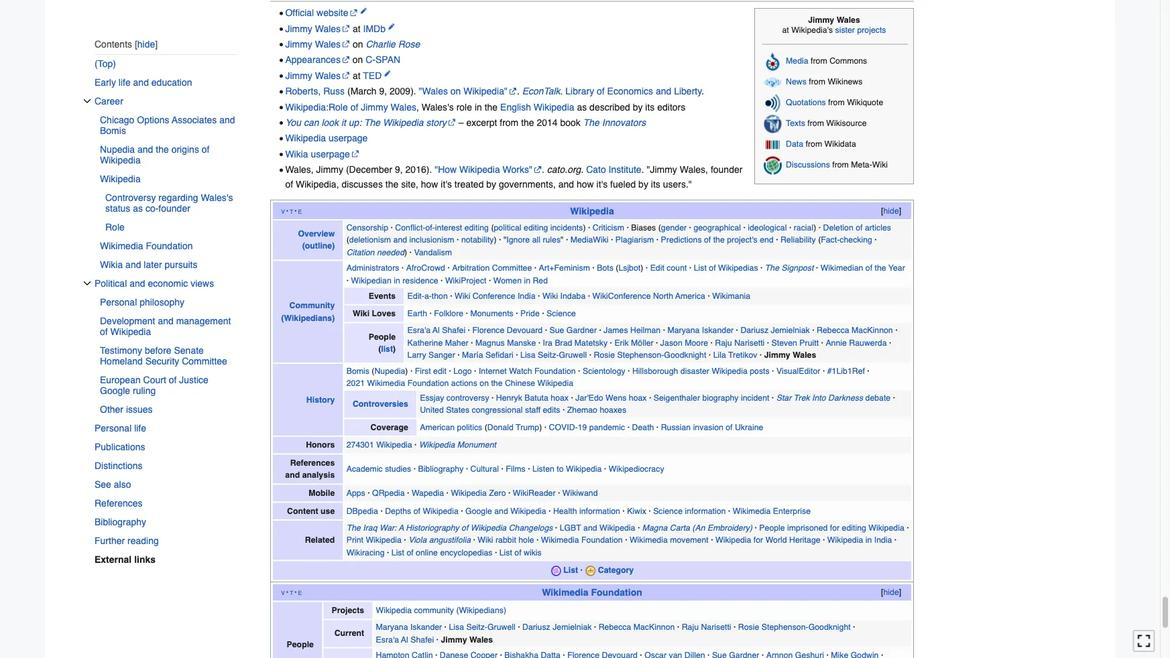 Task type: locate. For each thing, give the bounding box(es) containing it.
1 vertical spatial founder
[[159, 203, 190, 214]]

of
[[597, 86, 605, 97], [351, 102, 359, 113], [202, 144, 210, 155], [285, 179, 293, 190], [856, 223, 863, 233], [704, 235, 711, 245], [709, 264, 716, 273], [866, 264, 873, 273], [100, 327, 108, 337], [169, 375, 177, 386], [726, 423, 733, 433], [414, 507, 421, 517], [462, 524, 469, 533], [407, 548, 414, 558], [515, 548, 522, 558]]

jemielniak for top dariusz jemielniak link
[[771, 326, 810, 336]]

esra'a al shafei link down the community
[[376, 636, 434, 645]]

2009).
[[390, 86, 416, 97]]

esra'a al shafei link up katherine maher link
[[408, 326, 466, 336]]

wikinews
[[828, 77, 863, 87]]

zhemao hoaxes
[[567, 406, 627, 416]]

lisa for bottommost lisa seitz-gruwell link
[[449, 623, 464, 633]]

wiki indaba link
[[543, 292, 586, 301]]

1 t link from the top
[[290, 206, 293, 216]]

wales up sister
[[837, 15, 861, 25]]

1 wales, from the left
[[285, 165, 314, 175]]

0 vertical spatial goodknight
[[664, 351, 707, 361]]

jimmy wales link up appearances link
[[285, 39, 350, 50]]

list for list link on the bottom of the page
[[564, 566, 578, 576]]

personal philosophy
[[100, 297, 185, 308]]

wikia inside wikia and later pursuits link
[[100, 260, 123, 270]]

as down library
[[577, 102, 587, 113]]

274301 wikipedia link
[[347, 441, 412, 451]]

v link for wikipedia
[[281, 206, 285, 216]]

shafei up 'maher'
[[442, 326, 466, 336]]

for inside the people imprisoned for editing wikipedia print wikipedia
[[831, 524, 840, 533]]

references for references
[[95, 498, 143, 509]]

maher
[[445, 339, 469, 348]]

personal down political
[[100, 297, 137, 308]]

wikimedia down lgbt
[[541, 536, 579, 546]]

1 vertical spatial wikimedia foundation
[[541, 536, 623, 546]]

0 vertical spatial esra'a al shafei link
[[408, 326, 466, 336]]

on down internet
[[480, 379, 489, 389]]

0 vertical spatial 9,
[[379, 86, 387, 97]]

1 horizontal spatial science
[[654, 507, 683, 517]]

incident
[[741, 394, 770, 403]]

on left c-
[[353, 55, 363, 66]]

0 horizontal spatial hoax
[[551, 394, 569, 403]]

1 vertical spatial esra'a
[[376, 636, 399, 645]]

1 vertical spatial as
[[133, 203, 143, 214]]

of down viola
[[407, 548, 414, 558]]

people inside the people imprisoned for editing wikipedia print wikipedia
[[760, 524, 785, 533]]

2 hoax from the left
[[629, 394, 647, 403]]

bibliography link up reading
[[95, 513, 237, 532]]

wikiconference north america link
[[593, 292, 706, 301]]

wikimedia down role
[[100, 241, 143, 252]]

maryana
[[668, 326, 700, 336], [376, 623, 408, 633]]

founder up geographical
[[711, 165, 743, 175]]

#1lib1ref link
[[828, 367, 865, 377]]

1 v link from the top
[[281, 206, 285, 216]]

stephenson- for rosie stephenson-goodknight
[[618, 351, 664, 361]]

erik
[[615, 339, 629, 348]]

and down health information
[[584, 524, 598, 533]]

c-span link
[[366, 55, 401, 66]]

and down personal philosophy link
[[158, 316, 174, 327]]

0 horizontal spatial google
[[100, 386, 130, 396]]

texts link
[[786, 119, 806, 128]]

bomis inside chicago options associates and bomis
[[100, 125, 126, 136]]

goodknight for rosie stephenson-goodknight esra'a al shafei
[[809, 623, 851, 633]]

0 vertical spatial seitz-
[[538, 351, 559, 361]]

(wikipedians)
[[281, 314, 335, 323], [457, 606, 507, 616]]

1 hide button from the top
[[880, 205, 904, 218]]

of inside european court of justice google ruling
[[169, 375, 177, 386]]

wikipedia userpage wikia userpage
[[285, 133, 368, 160]]

print wikipedia link
[[347, 536, 402, 546]]

covid-
[[549, 423, 578, 433]]

1 horizontal spatial people
[[369, 332, 396, 342]]

lisa down the "wikipedia community (wikipedians)" link
[[449, 623, 464, 633]]

iskander up 'moore'
[[702, 326, 734, 336]]

0 horizontal spatial science
[[547, 309, 576, 319]]

jemielniak for the leftmost dariusz jemielniak link
[[553, 623, 592, 633]]

from for discussions
[[833, 160, 849, 170]]

0 horizontal spatial rebecca mackinnon link
[[599, 623, 675, 633]]

can
[[304, 118, 319, 128]]

contents hide
[[95, 38, 155, 49]]

folklore
[[434, 309, 464, 319]]

health
[[553, 507, 577, 517]]

0 horizontal spatial raju
[[682, 623, 699, 633]]

0 vertical spatial bibliography link
[[418, 465, 464, 475]]

1 vertical spatial life
[[134, 423, 146, 434]]

science
[[547, 309, 576, 319], [654, 507, 683, 517]]

1 vertical spatial (wikipedians)
[[457, 606, 507, 616]]

bibliography link up wapedia link
[[418, 465, 464, 475]]

"how wikipedia works" link
[[435, 165, 542, 175]]

0 vertical spatial personal
[[100, 297, 137, 308]]

jimmy up users.
[[650, 165, 678, 175]]

gruwell down wikipedia community (wikipedians)
[[488, 623, 516, 633]]

1 horizontal spatial al
[[433, 326, 440, 336]]

0 horizontal spatial lisa
[[449, 623, 464, 633]]

t
[[290, 206, 293, 216], [290, 589, 293, 598]]

bibliography up further reading
[[95, 517, 146, 528]]

1 horizontal spatial 9,
[[395, 165, 403, 175]]

2 vertical spatial wikimedia foundation link
[[542, 588, 643, 599]]

references up analysis
[[290, 459, 335, 468]]

0 vertical spatial shafei
[[442, 326, 466, 336]]

the inside nupedia and the origins of wikipedia
[[156, 144, 169, 155]]

1 horizontal spatial rebecca
[[817, 326, 850, 336]]

0 vertical spatial rebecca
[[817, 326, 850, 336]]

0 vertical spatial wikia
[[285, 149, 308, 160]]

rebecca for rebecca mackinnon
[[599, 623, 632, 633]]

0 vertical spatial maryana iskander link
[[668, 326, 734, 336]]

e for wikipedia
[[298, 206, 302, 216]]

1 vertical spatial e
[[298, 589, 302, 598]]

of right court
[[169, 375, 177, 386]]

jemielniak up steven pruitt link
[[771, 326, 810, 336]]

nupedia and the origins of wikipedia link
[[100, 140, 237, 170]]

wiki loves
[[353, 309, 396, 319]]

all
[[532, 235, 541, 245]]

v t e for wikimedia foundation
[[281, 589, 302, 598]]

1 horizontal spatial dariusz jemielniak link
[[741, 326, 810, 336]]

maryana iskander link down the community
[[376, 623, 442, 633]]

hoax
[[551, 394, 569, 403], [629, 394, 647, 403]]

hide button for wikimedia foundation
[[880, 588, 904, 600]]

0 vertical spatial v t e
[[281, 206, 302, 216]]

editors
[[658, 102, 686, 113]]

0 horizontal spatial india
[[518, 292, 536, 301]]

1 vertical spatial india
[[875, 536, 893, 546]]

from right texts
[[808, 119, 825, 128]]

1 vertical spatial edit this at wikidata image
[[388, 23, 395, 30]]

rebecca for rebecca mackinnon katherine maher
[[817, 326, 850, 336]]

people for (
[[369, 332, 396, 342]]

0 vertical spatial people
[[369, 332, 396, 342]]

events
[[369, 292, 396, 301]]

e link for wikipedia
[[298, 206, 302, 216]]

news link
[[786, 77, 807, 87]]

e link for wikimedia foundation
[[298, 589, 302, 598]]

al up katherine maher link
[[433, 326, 440, 336]]

wikimedia down the magna
[[630, 536, 668, 546]]

and inside development and management of wikipedia
[[158, 316, 174, 327]]

wales inside jimmy wales at wikipedia's sister projects
[[837, 15, 861, 25]]

wikimedia inside #1lib1ref 2021 wikimedia foundation actions on the chinese wikipedia
[[367, 379, 405, 389]]

institute
[[609, 165, 642, 175]]

1 vertical spatial nupedia
[[375, 367, 405, 377]]

needed
[[377, 248, 405, 258]]

1 horizontal spatial information
[[685, 507, 726, 517]]

rebecca down category "link"
[[599, 623, 632, 633]]

lisa down manske
[[521, 351, 536, 361]]

0 horizontal spatial information
[[580, 507, 621, 517]]

wiki inside sister projects navigation
[[873, 160, 888, 170]]

0 horizontal spatial committee
[[182, 356, 227, 367]]

0 horizontal spatial narisetti
[[701, 623, 732, 633]]

maryana iskander link up 'moore'
[[668, 326, 734, 336]]

wikia and later pursuits
[[100, 260, 198, 270]]

the inside jimmy wales, founder of wikipedia, discusses the site, how it's treated by governments, and how it's fueled by its users.
[[386, 179, 399, 190]]

jemielniak down list link on the bottom of the page
[[553, 623, 592, 633]]

0 vertical spatial narisetti
[[735, 339, 765, 348]]

1 horizontal spatial "
[[561, 235, 564, 245]]

editing inside the people imprisoned for editing wikipedia print wikipedia
[[842, 524, 867, 533]]

2 v from the top
[[281, 589, 285, 598]]

personal
[[100, 297, 137, 308], [95, 423, 132, 434]]

from right data link
[[806, 139, 823, 149]]

ruling
[[133, 386, 156, 396]]

0 vertical spatial raju narisetti link
[[715, 339, 765, 348]]

0 horizontal spatial seitz-
[[467, 623, 488, 633]]

and inside chicago options associates and bomis
[[220, 115, 235, 125]]

india for wiki conference india
[[518, 292, 536, 301]]

al down wikipedia community (wikipedians)
[[401, 636, 408, 645]]

for left world
[[754, 536, 764, 546]]

mackinnon inside rebecca mackinnon katherine maher
[[852, 326, 894, 336]]

wikipedia:role
[[285, 102, 348, 113]]

regarding
[[159, 192, 198, 203]]

jimmy wales down official website at the top left of page
[[285, 23, 341, 34]]

1 vertical spatial shafei
[[411, 636, 434, 645]]

jimmy up wikipedia's
[[809, 15, 835, 25]]

1 vertical spatial rosie stephenson-goodknight link
[[739, 623, 851, 633]]

wikimedia movement
[[630, 536, 709, 546]]

maryana right current
[[376, 623, 408, 633]]

the down internet
[[491, 379, 503, 389]]

list down the a
[[392, 548, 405, 558]]

ted
[[363, 70, 382, 81]]

1 horizontal spatial narisetti
[[735, 339, 765, 348]]

2 v t e from the top
[[281, 589, 302, 598]]

0 vertical spatial life
[[119, 77, 131, 88]]

academic studies
[[347, 465, 411, 475]]

1 vertical spatial google
[[466, 507, 492, 517]]

wikipedia inside development and management of wikipedia
[[110, 327, 151, 337]]

wales, up users.
[[680, 165, 709, 175]]

2 t from the top
[[290, 589, 293, 598]]

founder up role link
[[159, 203, 190, 214]]

wikimedia for the bottom wikimedia foundation link
[[542, 588, 589, 599]]

1 horizontal spatial wales,
[[680, 165, 709, 175]]

european
[[100, 375, 141, 386]]

1 vertical spatial personal
[[95, 423, 132, 434]]

1 v t e from the top
[[281, 206, 302, 216]]

0 vertical spatial mackinnon
[[852, 326, 894, 336]]

users.
[[663, 179, 689, 190]]

the inside #1lib1ref 2021 wikimedia foundation actions on the chinese wikipedia
[[491, 379, 503, 389]]

information for science information
[[685, 507, 726, 517]]

2 wales, from the left
[[680, 165, 709, 175]]

matetsky
[[575, 339, 608, 348]]

lisa seitz-gruwell down ira
[[521, 351, 587, 361]]

batuta
[[525, 394, 549, 403]]

its inside jimmy wales, founder of wikipedia, discusses the site, how it's treated by governments, and how it's fueled by its users.
[[651, 179, 661, 190]]

stephenson- inside the rosie stephenson-goodknight esra'a al shafei
[[762, 623, 809, 633]]

1 e link from the top
[[298, 206, 302, 216]]

before
[[145, 345, 172, 356]]

as left co- on the top left of page
[[133, 203, 143, 214]]

pride link
[[521, 309, 540, 319]]

committee inside the testimony before senate homeland security committee
[[182, 356, 227, 367]]

.
[[517, 86, 520, 97], [561, 86, 563, 97], [702, 86, 705, 97], [542, 165, 545, 175], [581, 165, 584, 175], [642, 165, 644, 175]]

1 vertical spatial al
[[401, 636, 408, 645]]

0 vertical spatial raju
[[715, 339, 732, 348]]

controversies link
[[353, 400, 408, 410]]

russian invasion of ukraine
[[661, 423, 764, 433]]

death link
[[632, 423, 654, 433]]

1 information from the left
[[580, 507, 621, 517]]

wikimedia for wikimedia enterprise link on the right bottom
[[733, 507, 771, 517]]

jimmy down wikia userpage link
[[316, 165, 344, 175]]

2 information from the left
[[685, 507, 726, 517]]

0 vertical spatial raju narisetti
[[715, 339, 765, 348]]

controversy
[[447, 394, 489, 403]]

references inside references and analysis
[[290, 459, 335, 468]]

1 hoax from the left
[[551, 394, 569, 403]]

foundation inside #1lib1ref 2021 wikimedia foundation actions on the chinese wikipedia
[[408, 379, 449, 389]]

of right 'origins'
[[202, 144, 210, 155]]

jimmy wales for charlie rose link
[[285, 39, 341, 50]]

of left wikipedias
[[709, 264, 716, 273]]

2 t link from the top
[[290, 589, 293, 598]]

information
[[580, 507, 621, 517], [685, 507, 726, 517]]

1 horizontal spatial wikipedia link
[[571, 206, 614, 217]]

founder inside jimmy wales, founder of wikipedia, discusses the site, how it's treated by governments, and how it's fueled by its users.
[[711, 165, 743, 175]]

wapedia link
[[412, 489, 444, 499]]

rosie for rosie stephenson-goodknight
[[594, 351, 615, 361]]

wikiracing link
[[347, 548, 385, 558]]

v for wikimedia foundation
[[281, 589, 285, 598]]

0 vertical spatial e link
[[298, 206, 302, 216]]

0 vertical spatial lisa seitz-gruwell
[[521, 351, 587, 361]]

v t e for wikipedia
[[281, 206, 302, 216]]

(wikipedians) down community
[[281, 314, 335, 323]]

science up the carta
[[654, 507, 683, 517]]

9, for 2016).
[[395, 165, 403, 175]]

editing up notability
[[465, 223, 489, 233]]

jimmy wales link down official website at the top left of page
[[285, 23, 350, 34]]

1 horizontal spatial as
[[577, 102, 587, 113]]

committee up justice
[[182, 356, 227, 367]]

wikimedia foundation up the wikia and later pursuits
[[100, 241, 193, 252]]

jimmy down official at the left of the page
[[285, 23, 313, 34]]

jimmy wales link for imdb link
[[285, 23, 350, 34]]

science for science information
[[654, 507, 683, 517]]

in inside wikimedian of the year wikipedian in residence
[[394, 276, 400, 286]]

monuments
[[471, 309, 514, 319]]

life
[[119, 77, 131, 88], [134, 423, 146, 434]]

rosie inside the rosie stephenson-goodknight esra'a al shafei
[[739, 623, 760, 633]]

0 vertical spatial gruwell
[[559, 351, 587, 361]]

0 horizontal spatial nupedia
[[100, 144, 135, 155]]

1 horizontal spatial india
[[875, 536, 893, 546]]

texts
[[786, 119, 806, 128]]

" ignore all rules "
[[504, 235, 564, 245]]

wiki conference india link
[[455, 292, 536, 301]]

commons
[[830, 56, 868, 66]]

life for personal
[[134, 423, 146, 434]]

wikiwand link
[[563, 489, 598, 499]]

of inside jimmy wales, founder of wikipedia, discusses the site, how it's treated by governments, and how it's fueled by its users.
[[285, 179, 293, 190]]

1 e from the top
[[298, 206, 302, 216]]

rebecca up annie
[[817, 326, 850, 336]]

controversies
[[353, 400, 408, 410]]

incidents
[[551, 223, 583, 233]]

how down 2016).
[[421, 179, 438, 190]]

list down lgbt
[[564, 566, 578, 576]]

0 horizontal spatial wikia
[[100, 260, 123, 270]]

wikimedia foundation down lgbt
[[541, 536, 623, 546]]

goodknight inside the rosie stephenson-goodknight esra'a al shafei
[[809, 623, 851, 633]]

category
[[598, 566, 634, 576]]

hide button up articles
[[880, 205, 904, 218]]

lisa seitz-gruwell down the "wikipedia community (wikipedians)" link
[[449, 623, 516, 633]]

bibliography up wapedia link
[[418, 465, 464, 475]]

bots lsjbot
[[597, 264, 641, 273]]

dariusz jemielniak down list link on the bottom of the page
[[523, 623, 592, 633]]

0 vertical spatial committee
[[492, 264, 532, 273]]

google down wikipedia zero link
[[466, 507, 492, 517]]

wiki for wiki indaba
[[543, 292, 558, 301]]

1 vertical spatial jemielniak
[[553, 623, 592, 633]]

lila tretikov
[[714, 351, 758, 361]]

lisa seitz-gruwell link down ira
[[521, 351, 587, 361]]

steven pruitt link
[[772, 339, 819, 348]]

life right early
[[119, 77, 131, 88]]

1 vertical spatial maryana iskander link
[[376, 623, 442, 633]]

0 vertical spatial founder
[[711, 165, 743, 175]]

russian invasion of ukraine link
[[661, 423, 764, 433]]

0 horizontal spatial it's
[[441, 179, 452, 190]]

1 horizontal spatial bibliography
[[418, 465, 464, 475]]

1 vertical spatial seitz-
[[467, 623, 488, 633]]

hide for wikipedia
[[884, 206, 900, 216]]

1 v from the top
[[281, 206, 285, 216]]

foundation down lgbt and wikipedia link
[[582, 536, 623, 546]]

from down wikidata
[[833, 160, 849, 170]]

rebecca inside rebecca mackinnon katherine maher
[[817, 326, 850, 336]]

1 vertical spatial bibliography
[[95, 517, 146, 528]]

censorship link
[[347, 223, 388, 233]]

james heilman link
[[604, 326, 661, 336]]

community
[[290, 301, 335, 311]]

editing for wikipedia
[[842, 524, 867, 533]]

0 horizontal spatial (wikipedians)
[[281, 314, 335, 323]]

science up "sue"
[[547, 309, 576, 319]]

1 how from the left
[[421, 179, 438, 190]]

jimmy wales down appearances
[[285, 70, 341, 81]]

the left signpost
[[765, 264, 780, 273]]

congressional
[[472, 406, 523, 416]]

for right the imprisoned
[[831, 524, 840, 533]]

bomis down career
[[100, 125, 126, 136]]

1 vertical spatial committee
[[182, 356, 227, 367]]

1 horizontal spatial wales's
[[422, 102, 454, 113]]

0 horizontal spatial rebecca
[[599, 623, 632, 633]]

nupedia
[[100, 144, 135, 155], [375, 367, 405, 377]]

nupedia inside nupedia and the origins of wikipedia
[[100, 144, 135, 155]]

cato.org
[[547, 165, 581, 175]]

maría sefidari link
[[462, 351, 514, 361]]

2 e from the top
[[298, 589, 302, 598]]

2 it's from the left
[[597, 179, 608, 190]]

wikimedia
[[100, 241, 143, 252], [367, 379, 405, 389], [733, 507, 771, 517], [541, 536, 579, 546], [630, 536, 668, 546], [542, 588, 589, 599]]

1 horizontal spatial rosie stephenson-goodknight link
[[739, 623, 851, 633]]

" down "incidents"
[[561, 235, 564, 245]]

erik möller link
[[615, 339, 654, 348]]

list
[[694, 264, 707, 273], [392, 548, 405, 558], [500, 548, 513, 558], [564, 566, 578, 576]]

iskander down the community
[[411, 623, 442, 633]]

(wikipedians) right the community
[[457, 606, 507, 616]]

wikipedia link up criticism
[[571, 206, 614, 217]]

2 horizontal spatial editing
[[842, 524, 867, 533]]

0 vertical spatial jemielniak
[[771, 326, 810, 336]]

afrocrowd link
[[406, 264, 445, 273]]

1 t from the top
[[290, 206, 293, 216]]

0 vertical spatial google
[[100, 386, 130, 396]]

wales up russ
[[315, 70, 341, 81]]

2 e link from the top
[[298, 589, 302, 598]]

of up checking
[[856, 223, 863, 233]]

e for wikimedia foundation
[[298, 589, 302, 598]]

edit this at wikidata image
[[385, 70, 391, 77]]

apps
[[347, 489, 366, 499]]

in
[[475, 102, 482, 113], [394, 276, 400, 286], [524, 276, 531, 286], [866, 536, 872, 546]]

india inside wikipedia in india wikiracing
[[875, 536, 893, 546]]

wikis
[[524, 548, 542, 558]]

maryana iskander
[[668, 326, 734, 336], [376, 623, 442, 633]]

cultural
[[471, 465, 499, 475]]

discussions
[[786, 160, 831, 170]]

lisa for the topmost lisa seitz-gruwell link
[[521, 351, 536, 361]]

of inside development and management of wikipedia
[[100, 327, 108, 337]]

1 horizontal spatial maryana iskander link
[[668, 326, 734, 336]]

edit this at wikidata image
[[361, 8, 367, 14], [388, 23, 395, 30]]

wikimedia foundation
[[100, 241, 193, 252], [541, 536, 623, 546], [542, 588, 643, 599]]

wikimedia foundation link down lgbt
[[541, 536, 623, 546]]

online
[[416, 548, 438, 558]]

rosie for rosie stephenson-goodknight esra'a al shafei
[[739, 623, 760, 633]]

0 vertical spatial edit this at wikidata image
[[361, 8, 367, 14]]

1 vertical spatial wikia
[[100, 260, 123, 270]]

wales, inside jimmy wales, founder of wikipedia, discusses the site, how it's treated by governments, and how it's fueled by its users.
[[680, 165, 709, 175]]

justice
[[179, 375, 209, 386]]

dariusz jemielniak link up steven
[[741, 326, 810, 336]]

discussions from meta-wiki
[[786, 160, 888, 170]]

0 horizontal spatial editing
[[465, 223, 489, 233]]

wikimedia for wikimedia foundation link to the middle
[[541, 536, 579, 546]]

at left the imdb
[[353, 23, 361, 34]]

2 hide button from the top
[[880, 588, 904, 600]]

2 v link from the top
[[281, 589, 285, 598]]

0 horizontal spatial maryana iskander link
[[376, 623, 442, 633]]

wikimedia up embroidery)
[[733, 507, 771, 517]]

1 vertical spatial v link
[[281, 589, 285, 598]]

1 vertical spatial v
[[281, 589, 285, 598]]

censorship
[[347, 223, 388, 233]]

1 vertical spatial mackinnon
[[634, 623, 675, 633]]

from for quotations
[[829, 98, 845, 108]]

personal for personal life
[[95, 423, 132, 434]]

edit this at wikidata image up at imdb
[[361, 8, 367, 14]]

al inside the rosie stephenson-goodknight esra'a al shafei
[[401, 636, 408, 645]]

0 vertical spatial hide button
[[880, 205, 904, 218]]

seitz-
[[538, 351, 559, 361], [467, 623, 488, 633]]

rebecca mackinnon link up annie rauwerda link
[[817, 326, 894, 336]]

and down zero
[[495, 507, 508, 517]]

seitz- for the topmost lisa seitz-gruwell link
[[538, 351, 559, 361]]



Task type: vqa. For each thing, say whether or not it's contained in the screenshot.
pasteurization
no



Task type: describe. For each thing, give the bounding box(es) containing it.
wikireader
[[513, 489, 556, 499]]

florence
[[473, 326, 505, 336]]

wikiproject link
[[445, 276, 487, 286]]

jimmy wales link down steven pruitt
[[765, 351, 817, 361]]

1 vertical spatial esra'a al shafei link
[[376, 636, 434, 645]]

0 vertical spatial its
[[646, 102, 655, 113]]

v link for wikimedia foundation
[[281, 589, 285, 598]]

the right up:
[[364, 118, 380, 128]]

information for health information
[[580, 507, 621, 517]]

hoax for henryk batuta hoax
[[551, 394, 569, 403]]

jimmy wales at wikipedia's sister projects
[[783, 15, 887, 35]]

edit-a-thon link
[[408, 292, 448, 301]]

in inside wikipedia in india wikiracing
[[866, 536, 872, 546]]

wales up appearances link
[[315, 39, 341, 50]]

wiki for wiki conference india
[[455, 292, 471, 301]]

overview (outline)
[[298, 229, 335, 251]]

1 vertical spatial maryana
[[376, 623, 408, 633]]

seigenthaler biography incident
[[654, 394, 770, 403]]

from for texts
[[808, 119, 825, 128]]

edit count link
[[651, 264, 687, 273]]

wikimedia inside wikimedia foundation link
[[100, 241, 143, 252]]

at for at imdb
[[353, 23, 361, 34]]

internet watch foundation
[[479, 367, 576, 377]]

wiki indaba
[[543, 292, 586, 301]]

1 vertical spatial raju narisetti
[[682, 623, 732, 633]]

the down geographical link on the top of the page
[[714, 235, 725, 245]]

0 vertical spatial iskander
[[702, 326, 734, 336]]

2021 wikimedia foundation actions on the chinese wikipedia link
[[347, 379, 574, 389]]

lila
[[714, 351, 727, 361]]

list of wikis
[[500, 548, 542, 558]]

website
[[317, 8, 349, 18]]

jimmy wales link down the "wikipedia community (wikipedians)" link
[[441, 636, 493, 645]]

movement
[[670, 536, 709, 546]]

india for wikipedia in india wikiracing
[[875, 536, 893, 546]]

jimmy inside jimmy wales, founder of wikipedia, discusses the site, how it's treated by governments, and how it's fueled by its users.
[[650, 165, 678, 175]]

t link for wikipedia
[[290, 206, 293, 216]]

goodknight for rosie stephenson-goodknight
[[664, 351, 707, 361]]

of up described on the top
[[597, 86, 605, 97]]

science for science link
[[547, 309, 576, 319]]

stephenson- for rosie stephenson-goodknight esra'a al shafei
[[762, 623, 809, 633]]

see
[[95, 480, 111, 490]]

foundation down category
[[591, 588, 643, 599]]

on up role
[[451, 86, 461, 97]]

edit
[[434, 367, 447, 377]]

0 horizontal spatial wikipedia link
[[100, 170, 237, 188]]

the right book
[[584, 118, 600, 128]]

2 vertical spatial wikimedia foundation
[[542, 588, 643, 599]]

the down wikipedia"
[[485, 102, 498, 113]]

shafei inside the rosie stephenson-goodknight esra'a al shafei
[[411, 636, 434, 645]]

0 vertical spatial as
[[577, 102, 587, 113]]

google inside european court of justice google ruling
[[100, 386, 130, 396]]

by down library of economics and liberty link
[[633, 102, 643, 113]]

personal for personal philosophy
[[100, 297, 137, 308]]

qrpedia
[[372, 489, 405, 499]]

wikipedia inside wikipedia in india wikiracing
[[828, 536, 864, 546]]

the down english wikipedia link
[[521, 118, 534, 128]]

"wales
[[419, 86, 448, 97]]

0 horizontal spatial iskander
[[411, 623, 442, 633]]

0 vertical spatial maryana iskander
[[668, 326, 734, 336]]

kiwix
[[627, 507, 647, 517]]

pursuits
[[165, 260, 198, 270]]

list for list of wikipedias
[[694, 264, 707, 273]]

jimmy down the "wikipedia community (wikipedians)" link
[[441, 636, 467, 645]]

1 vertical spatial bibliography link
[[95, 513, 237, 532]]

publications link
[[95, 438, 237, 457]]

wiki rabbit hole
[[478, 536, 534, 546]]

gardner
[[567, 326, 597, 336]]

further reading link
[[95, 532, 237, 551]]

1 it's from the left
[[441, 179, 452, 190]]

wiki rabbit hole link
[[478, 536, 534, 546]]

1 vertical spatial wikimedia foundation link
[[541, 536, 623, 546]]

steven
[[772, 339, 798, 348]]

wikipedia community (wikipedians) link
[[376, 606, 507, 616]]

1 vertical spatial userpage
[[311, 149, 350, 160]]

0 horizontal spatial people
[[287, 641, 314, 651]]

hide inside contents hide
[[137, 39, 155, 49]]

jimmy inside jimmy wales at wikipedia's sister projects
[[809, 15, 835, 25]]

from for news
[[809, 77, 826, 87]]

on down at imdb
[[353, 39, 363, 50]]

as inside controversy regarding wales's status as co-founder
[[133, 203, 143, 214]]

1 horizontal spatial committee
[[492, 264, 532, 273]]

of right depths
[[414, 507, 421, 517]]

mackinnon for rebecca mackinnon
[[634, 623, 675, 633]]

administrators
[[347, 264, 400, 273]]

dariusz jemielniak for the leftmost dariusz jemielniak link
[[523, 623, 592, 633]]

chinese
[[505, 379, 536, 389]]

wales's inside controversy regarding wales's status as co-founder
[[201, 192, 233, 203]]

0 vertical spatial bibliography
[[418, 465, 464, 475]]

biases
[[632, 223, 659, 233]]

fullscreen image
[[1138, 635, 1151, 648]]

at ted
[[350, 70, 382, 81]]

wikia inside the wikipedia userpage wikia userpage
[[285, 149, 308, 160]]

0 vertical spatial esra'a
[[408, 326, 431, 336]]

0 vertical spatial al
[[433, 326, 440, 336]]

jar'edo wens hoax
[[576, 394, 647, 403]]

bots
[[597, 264, 614, 273]]

foundation down ira
[[535, 367, 576, 377]]

1 vertical spatial wikipedia link
[[571, 206, 614, 217]]

wales down pruitt
[[793, 351, 817, 361]]

coverage
[[371, 423, 408, 433]]

9, for 2009).
[[379, 86, 387, 97]]

people ( list )
[[369, 332, 396, 355]]

quotations from wikiquote
[[786, 98, 884, 108]]

described
[[590, 102, 631, 113]]

and inside jimmy wales, founder of wikipedia, discusses the site, how it's treated by governments, and how it's fueled by its users.
[[559, 179, 574, 190]]

and up editors
[[656, 86, 672, 97]]

wikipedia inside wikipedia "link"
[[100, 174, 141, 184]]

from down english
[[500, 118, 519, 128]]

1 vertical spatial narisetti
[[701, 623, 732, 633]]

wales down 2009).
[[391, 102, 417, 113]]

wikipedia inside nupedia and the origins of wikipedia
[[100, 155, 141, 166]]

media link
[[786, 56, 809, 66]]

publications
[[95, 442, 145, 453]]

european court of justice google ruling link
[[100, 371, 237, 400]]

it
[[341, 118, 346, 128]]

hoax for jar'edo wens hoax
[[629, 394, 647, 403]]

1 horizontal spatial shafei
[[442, 326, 466, 336]]

and inside references and analysis
[[285, 471, 300, 481]]

wikipedia:role of jimmy wales , wales's role in the english wikipedia as described by its editors
[[285, 102, 686, 113]]

wikipedia inside the wikipedia userpage wikia userpage
[[285, 133, 326, 144]]

1 vertical spatial lisa seitz-gruwell link
[[449, 623, 516, 633]]

bomis link
[[347, 367, 370, 377]]

of up up:
[[351, 102, 359, 113]]

from for data
[[806, 139, 823, 149]]

and inside nupedia and the origins of wikipedia
[[138, 144, 153, 155]]

2 " from the left
[[561, 235, 564, 245]]

dariusz jemielniak for top dariusz jemielniak link
[[741, 326, 810, 336]]

1 horizontal spatial maryana
[[668, 326, 700, 336]]

wikimania link
[[713, 292, 751, 301]]

the iraq war: a historiography of wikipedia changelogs link
[[347, 524, 553, 533]]

the innovators link
[[584, 118, 646, 128]]

notability
[[462, 235, 494, 245]]

wiki for wiki rabbit hole
[[478, 536, 494, 546]]

and left the later at the left top of the page
[[126, 260, 141, 270]]

fact-checking link
[[821, 235, 873, 245]]

jimmy up appearances
[[285, 39, 313, 50]]

projects
[[332, 606, 364, 616]]

t for wikimedia foundation
[[290, 589, 293, 598]]

(top) link
[[95, 54, 237, 73]]

editing for incidents
[[465, 223, 489, 233]]

health information
[[553, 507, 621, 517]]

0 vertical spatial wikimedia foundation link
[[100, 237, 237, 256]]

0 vertical spatial userpage
[[329, 133, 368, 144]]

t link for wikimedia foundation
[[290, 589, 293, 598]]

and left education
[[133, 77, 149, 88]]

hide for wikimedia foundation
[[884, 589, 900, 598]]

jimmy up roberts, in the left top of the page
[[285, 70, 313, 81]]

jimmy wales for imdb link
[[285, 23, 341, 34]]

list for list of online encyclopedias
[[392, 548, 405, 558]]

)
[[393, 345, 396, 355]]

wales down the "wikipedia community (wikipedians)" link
[[470, 636, 493, 645]]

by right fueled
[[639, 179, 649, 190]]

rebecca mackinnon
[[599, 623, 675, 633]]

jimmy wales for ted link
[[285, 70, 341, 81]]

wikipedia inside #1lib1ref 2021 wikimedia foundation actions on the chinese wikipedia
[[538, 379, 574, 389]]

posts
[[750, 367, 770, 377]]

1 horizontal spatial editing
[[524, 223, 548, 233]]

use
[[321, 507, 335, 517]]

wikipedia,
[[296, 179, 339, 190]]

wikiwand
[[563, 489, 598, 499]]

predictions
[[661, 235, 702, 245]]

0 vertical spatial (wikipedians)
[[281, 314, 335, 323]]

larry sanger link
[[408, 351, 455, 361]]

of inside wikimedian of the year wikipedian in residence
[[866, 264, 873, 273]]

inclusionism
[[410, 235, 455, 245]]

hide button for wikipedia
[[880, 205, 904, 218]]

by down "how wikipedia works" link
[[487, 179, 497, 190]]

other
[[100, 404, 123, 415]]

0 horizontal spatial rosie stephenson-goodknight link
[[594, 351, 707, 361]]

x small image
[[83, 97, 91, 105]]

jason moore link
[[661, 339, 709, 348]]

list of wikis link
[[500, 548, 542, 558]]

c-
[[366, 55, 376, 66]]

career
[[95, 96, 123, 107]]

life for early
[[119, 77, 131, 88]]

list for list of wikis
[[500, 548, 513, 558]]

1 horizontal spatial dariusz
[[741, 326, 769, 336]]

of inside nupedia and the origins of wikipedia
[[202, 144, 210, 155]]

on inside #1lib1ref 2021 wikimedia foundation actions on the chinese wikipedia
[[480, 379, 489, 389]]

seitz- for bottommost lisa seitz-gruwell link
[[467, 623, 488, 633]]

people for imprisoned
[[760, 524, 785, 533]]

jimmy up you can look it up: the wikipedia story link
[[361, 102, 388, 113]]

personal life
[[95, 423, 146, 434]]

plagiarism link
[[616, 235, 654, 245]]

x small image
[[83, 280, 91, 288]]

women in red
[[494, 276, 548, 286]]

0 horizontal spatial bibliography
[[95, 517, 146, 528]]

1 horizontal spatial raju
[[715, 339, 732, 348]]

jimmy wales link for ted link
[[285, 70, 350, 81]]

wales down website
[[315, 23, 341, 34]]

0 vertical spatial wikimedia foundation
[[100, 241, 193, 252]]

steven pruitt
[[772, 339, 819, 348]]

0 vertical spatial lisa seitz-gruwell link
[[521, 351, 587, 361]]

at inside jimmy wales at wikipedia's sister projects
[[783, 26, 790, 35]]

jimmy wales down the "wikipedia community (wikipedians)" link
[[441, 636, 493, 645]]

from for media
[[811, 56, 828, 66]]

in right role
[[475, 102, 482, 113]]

1 vertical spatial gruwell
[[488, 623, 516, 633]]

early
[[95, 77, 116, 88]]

distinctions
[[95, 461, 143, 472]]

of left ukraine
[[726, 423, 733, 433]]

imprisoned
[[788, 524, 828, 533]]

wikipedia zero link
[[451, 489, 506, 499]]

american politics donald trump
[[420, 423, 540, 433]]

0 horizontal spatial maryana iskander
[[376, 623, 442, 633]]

(march
[[348, 86, 377, 97]]

0 horizontal spatial lisa seitz-gruwell
[[449, 623, 516, 633]]

wikimedia for wikimedia movement link
[[630, 536, 668, 546]]

sefidari
[[486, 351, 514, 361]]

0 vertical spatial wales's
[[422, 102, 454, 113]]

1 horizontal spatial nupedia
[[375, 367, 405, 377]]

1 horizontal spatial rebecca mackinnon link
[[817, 326, 894, 336]]

wikipediocracy
[[609, 465, 665, 475]]

jimmy wales down steven pruitt
[[765, 351, 817, 361]]

jimmy down steven
[[765, 351, 791, 361]]

options
[[137, 115, 169, 125]]

history
[[307, 395, 335, 405]]

1 horizontal spatial bibliography link
[[418, 465, 464, 475]]

and up personal philosophy
[[130, 278, 145, 289]]

the up print
[[347, 524, 361, 533]]

of down geographical link on the top of the page
[[704, 235, 711, 245]]

essjay
[[420, 394, 444, 403]]

references for references and analysis
[[290, 459, 335, 468]]

1 vertical spatial bomis
[[347, 367, 370, 377]]

0 horizontal spatial edit this at wikidata image
[[361, 8, 367, 14]]

and up needed
[[394, 235, 407, 245]]

mackinnon for rebecca mackinnon katherine maher
[[852, 326, 894, 336]]

news
[[786, 77, 807, 87]]

t for wikipedia
[[290, 206, 293, 216]]

jimmy wales link for charlie rose link
[[285, 39, 350, 50]]

the inside wikimedian of the year wikipedian in residence
[[875, 264, 887, 273]]

henryk batuta hoax link
[[496, 394, 569, 403]]

1 horizontal spatial lisa seitz-gruwell
[[521, 351, 587, 361]]

roberts, russ (march 9, 2009). "wales on wikipedia"
[[285, 86, 508, 97]]

in left red at the top left of page
[[524, 276, 531, 286]]

esra'a inside the rosie stephenson-goodknight esra'a al shafei
[[376, 636, 399, 645]]

1 vertical spatial raju narisetti link
[[682, 623, 732, 633]]

1 horizontal spatial google
[[466, 507, 492, 517]]

news from wikinews
[[786, 77, 863, 87]]

jar'edo wens hoax link
[[576, 394, 647, 403]]

count
[[667, 264, 687, 273]]

2 how from the left
[[577, 179, 594, 190]]

1 " from the left
[[504, 235, 507, 245]]

of left wikis
[[515, 548, 522, 558]]

0 vertical spatial dariusz jemielniak link
[[741, 326, 810, 336]]

sister projects navigation
[[755, 8, 916, 185]]

foundation up wikia and later pursuits link
[[146, 241, 193, 252]]

v for wikipedia
[[281, 206, 285, 216]]

end
[[760, 235, 774, 245]]

at for at ted
[[353, 70, 361, 81]]

role
[[457, 102, 472, 113]]

senate
[[174, 345, 204, 356]]

world
[[766, 536, 787, 546]]

honors
[[306, 441, 335, 451]]

1 horizontal spatial (wikipedians)
[[457, 606, 507, 616]]

security
[[145, 356, 179, 367]]

reliability fact-checking citation needed
[[347, 235, 873, 258]]

1 vertical spatial dariusz
[[523, 623, 551, 633]]

erik möller
[[615, 339, 654, 348]]

site,
[[401, 179, 419, 190]]

of up angustifolia
[[462, 524, 469, 533]]

zero
[[489, 489, 506, 499]]

founder inside controversy regarding wales's status as co-founder
[[159, 203, 190, 214]]

0 horizontal spatial for
[[754, 536, 764, 546]]

wiki for wiki loves
[[353, 309, 370, 319]]

0 horizontal spatial dariusz jemielniak link
[[523, 623, 592, 633]]



